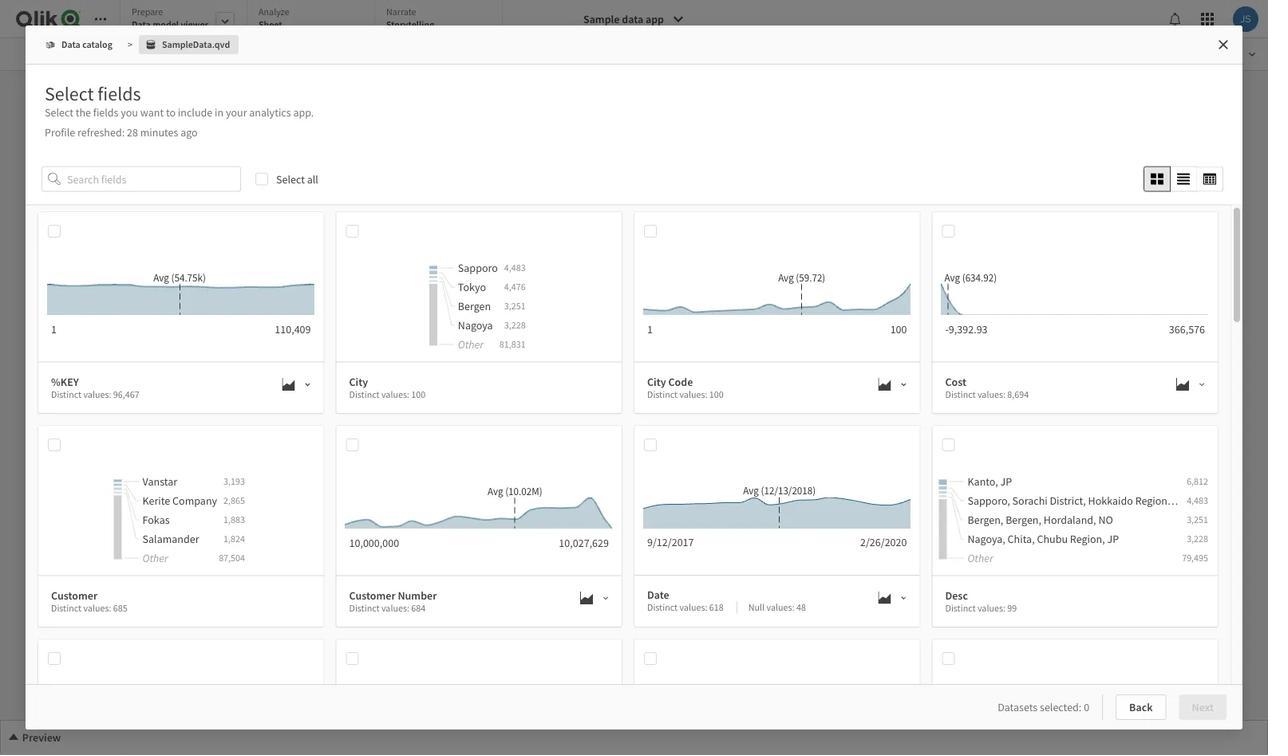 Task type: vqa. For each thing, say whether or not it's contained in the screenshot.
city
yes



Task type: describe. For each thing, give the bounding box(es) containing it.
kerite company 2,865
[[143, 494, 245, 508]]

app.
[[293, 105, 314, 120]]

data catalog
[[61, 38, 113, 51]]

storytelling
[[386, 18, 435, 31]]

48
[[797, 602, 806, 614]]

kanto, jp
[[968, 475, 1012, 489]]

include
[[178, 105, 213, 120]]

number inside customer number distinct values: 684
[[398, 588, 437, 603]]

sample data app
[[584, 12, 664, 26]]

location
[[242, 317, 261, 324]]

values: inside city code distinct values: 100
[[680, 388, 708, 400]]

salamander
[[143, 532, 199, 546]]

87,504
[[219, 552, 245, 564]]

company
[[172, 494, 217, 508]]

distinct inside customer distinct values: 685
[[51, 602, 82, 614]]

viewer
[[181, 18, 208, 31]]

1 horizontal spatial customer
[[242, 206, 263, 213]]

narrate storytelling
[[386, 6, 435, 31]]

sheet
[[259, 18, 282, 31]]

customer distinct values: 685
[[51, 588, 128, 614]]

analyze
[[259, 6, 289, 18]]

sapporo, sorachi district, hokkaido region, jp 4,483
[[968, 494, 1209, 508]]

analytics
[[249, 105, 291, 120]]

10,000,000
[[349, 536, 399, 550]]

%key city city code
[[242, 161, 263, 191]]

city distinct values: 100
[[349, 375, 426, 400]]

2 item from the top
[[242, 295, 252, 302]]

6,812
[[1187, 475, 1209, 488]]

desc inside item desc item number latitude location
[[253, 284, 264, 291]]

product line product sub group
[[242, 406, 284, 424]]

3 rep from the top
[[255, 517, 263, 524]]

2 bergen, from the left
[[1006, 513, 1042, 527]]

1,824
[[224, 533, 245, 545]]

other for nagoya
[[458, 337, 484, 352]]

1 item from the top
[[242, 284, 252, 291]]

null values: 48
[[749, 602, 806, 614]]

name
[[264, 484, 278, 491]]

data inside prepare data model viewer
[[132, 18, 151, 31]]

2 rep from the top
[[255, 495, 263, 502]]

4,476
[[504, 281, 526, 293]]

code inside the %key city city code
[[252, 184, 263, 191]]

sales qty sales rep name sales rep name1
[[242, 473, 280, 502]]

10,027,629
[[559, 536, 609, 550]]

city inside city code distinct values: 100
[[647, 375, 666, 389]]

sorachi
[[1013, 494, 1048, 508]]

Search fields text field
[[67, 167, 241, 192]]

100 inside city code distinct values: 100
[[710, 388, 724, 400]]

zoom out image
[[1226, 359, 1239, 378]]

distinct inside city code distinct values: 100
[[647, 388, 678, 400]]

values: inside cost distinct values: 8,694
[[978, 388, 1006, 400]]

preview button
[[0, 721, 1268, 756]]

select all
[[276, 172, 318, 187]]

want
[[140, 105, 164, 120]]

sub
[[261, 417, 269, 424]]

city code distinct values: 100
[[647, 375, 724, 400]]

cost
[[946, 375, 967, 389]]

366,576
[[1169, 322, 1205, 336]]

fokas
[[143, 513, 170, 527]]

restore zoom level to 1:1 image
[[1226, 191, 1239, 210]]

customer for customer
[[51, 588, 97, 603]]

triangle top image
[[7, 732, 20, 745]]

tokyo
[[458, 280, 486, 294]]

1 vertical spatial region,
[[1070, 532, 1105, 546]]

kerite
[[143, 494, 170, 508]]

zoom in image
[[1226, 229, 1239, 248]]

qty
[[255, 473, 263, 479]]

2 product from the top
[[242, 417, 260, 424]]

chita,
[[1008, 532, 1035, 546]]

cost distinct values: 8,694
[[946, 375, 1029, 400]]

prepare data model viewer
[[132, 6, 208, 31]]

96,467
[[113, 388, 139, 400]]

your
[[226, 105, 247, 120]]

customer for customer number
[[349, 588, 396, 603]]

sales rep name3
[[242, 517, 280, 524]]

prepare
[[132, 6, 163, 18]]

the
[[76, 105, 91, 120]]

line
[[261, 406, 270, 413]]

1 for %key
[[51, 322, 57, 336]]

distinct values: 618
[[647, 602, 724, 614]]

back button
[[1116, 695, 1167, 721]]

nagoya, chita, chubu region, jp
[[968, 532, 1119, 546]]

3 sales from the top
[[242, 495, 254, 502]]

2 sales from the top
[[242, 484, 254, 491]]

1 horizontal spatial jp
[[1108, 532, 1119, 546]]

minutes
[[140, 125, 178, 139]]

2,865
[[224, 494, 245, 507]]

sapporo 4,483
[[458, 261, 526, 275]]

81,831
[[500, 338, 526, 350]]

bergen, bergen, hordaland, no
[[968, 513, 1113, 527]]

select fields select the fields you want to include in your analytics app. profile refreshed : 28 minutes ago
[[45, 81, 314, 139]]

chubu
[[1037, 532, 1068, 546]]

group
[[271, 417, 284, 424]]

:
[[122, 125, 125, 139]]

you
[[121, 105, 138, 120]]

in
[[215, 105, 224, 120]]

other for salamander
[[143, 551, 168, 566]]

618
[[710, 602, 724, 614]]

nagoya
[[458, 318, 493, 332]]

3,251 for tokyo
[[504, 300, 526, 312]]

model
[[153, 18, 179, 31]]

1 horizontal spatial region,
[[1136, 494, 1171, 508]]

name3
[[264, 517, 280, 524]]

switch view group
[[1144, 167, 1224, 192]]

latitude
[[242, 306, 261, 313]]

distinct inside cost distinct values: 8,694
[[946, 388, 976, 400]]

%key distinct values: 96,467
[[51, 375, 139, 400]]



Task type: locate. For each thing, give the bounding box(es) containing it.
0 horizontal spatial data
[[61, 38, 80, 51]]

3,228 for tokyo
[[504, 319, 526, 331]]

city inside city distinct values: 100
[[349, 375, 368, 389]]

other down salamander
[[143, 551, 168, 566]]

number
[[253, 295, 271, 302], [398, 588, 437, 603]]

1,883
[[224, 514, 245, 526]]

values: inside city distinct values: 100
[[382, 388, 409, 400]]

customer
[[242, 206, 263, 213], [51, 588, 97, 603], [349, 588, 396, 603]]

0 vertical spatial item
[[242, 284, 252, 291]]

data left catalog
[[61, 38, 80, 51]]

3,251 down 4,476
[[504, 300, 526, 312]]

0 vertical spatial 4,483
[[504, 261, 526, 274]]

1 up city code distinct values: 100
[[647, 322, 653, 336]]

bergen, up nagoya,
[[968, 513, 1004, 527]]

2 vertical spatial rep
[[255, 517, 263, 524]]

distinct inside customer number distinct values: 684
[[349, 602, 380, 614]]

jp right 'kanto,'
[[1001, 475, 1012, 489]]

bergen,
[[968, 513, 1004, 527], [1006, 513, 1042, 527]]

code inside city code distinct values: 100
[[669, 375, 693, 389]]

0 vertical spatial 3,251
[[504, 300, 526, 312]]

0 horizontal spatial 3,228
[[504, 319, 526, 331]]

rep left name1
[[255, 495, 263, 502]]

sales down 3,193
[[242, 495, 254, 502]]

customer left 685 on the left bottom of page
[[51, 588, 97, 603]]

fields up 'refreshed'
[[93, 105, 119, 120]]

district,
[[1050, 494, 1086, 508]]

2 horizontal spatial jp
[[1173, 494, 1185, 508]]

other
[[458, 337, 484, 352], [143, 551, 168, 566], [968, 551, 994, 566]]

8,694
[[1008, 388, 1029, 400]]

1 product from the top
[[242, 406, 260, 413]]

sapporo
[[458, 261, 498, 275]]

0 vertical spatial product
[[242, 406, 260, 413]]

desc inside desc distinct values: 99
[[946, 588, 968, 603]]

1 horizontal spatial desc
[[946, 588, 968, 603]]

110,409
[[275, 322, 311, 336]]

1 vertical spatial data
[[61, 38, 80, 51]]

2 1 from the left
[[647, 322, 653, 336]]

1 horizontal spatial 3,228
[[1187, 533, 1209, 545]]

customer down the %key city city code
[[242, 206, 263, 213]]

product left line
[[242, 406, 260, 413]]

item
[[242, 284, 252, 291], [242, 295, 252, 302]]

0 horizontal spatial region,
[[1070, 532, 1105, 546]]

desc distinct values: 99
[[946, 588, 1017, 614]]

3,251 down 6,812
[[1187, 514, 1209, 526]]

3,228 up 79,495
[[1187, 533, 1209, 545]]

3,251 for sapporo, sorachi district, hokkaido region, jp
[[1187, 514, 1209, 526]]

1 horizontal spatial data
[[132, 18, 151, 31]]

customer number distinct values: 684
[[349, 588, 437, 614]]

sales left qty
[[242, 473, 254, 479]]

0 vertical spatial rep
[[255, 484, 263, 491]]

select
[[45, 81, 94, 105], [45, 105, 73, 120], [276, 172, 305, 187]]

2 vertical spatial jp
[[1108, 532, 1119, 546]]

1 sales from the top
[[242, 473, 254, 479]]

no
[[1099, 513, 1113, 527]]

customer inside customer distinct values: 685
[[51, 588, 97, 603]]

preview
[[22, 731, 61, 746]]

100 inside city distinct values: 100
[[411, 388, 426, 400]]

sales up 2,865
[[242, 484, 254, 491]]

sapporo,
[[968, 494, 1010, 508]]

customer inside customer number distinct values: 684
[[349, 588, 396, 603]]

0 horizontal spatial code
[[252, 184, 263, 191]]

1 horizontal spatial 1
[[647, 322, 653, 336]]

tab list
[[120, 0, 508, 40]]

1 horizontal spatial code
[[669, 375, 693, 389]]

0 horizontal spatial customer
[[51, 588, 97, 603]]

item desc item number latitude location
[[242, 284, 271, 324]]

values: inside customer distinct values: 685
[[83, 602, 111, 614]]

1 for city
[[647, 322, 653, 336]]

desc left 99
[[946, 588, 968, 603]]

1 vertical spatial code
[[669, 375, 693, 389]]

values:
[[83, 388, 111, 400], [382, 388, 409, 400], [680, 388, 708, 400], [978, 388, 1006, 400], [680, 602, 708, 614], [767, 602, 795, 614], [83, 602, 111, 614], [382, 602, 409, 614], [978, 602, 1006, 614]]

1 horizontal spatial number
[[398, 588, 437, 603]]

select for all
[[276, 172, 305, 187]]

bergen
[[458, 299, 491, 313]]

sales
[[242, 473, 254, 479], [242, 484, 254, 491], [242, 495, 254, 502], [242, 517, 254, 524]]

1 horizontal spatial 4,483
[[1187, 494, 1209, 507]]

rep
[[255, 484, 263, 491], [255, 495, 263, 502], [255, 517, 263, 524]]

select for fields
[[45, 81, 94, 105]]

4,483 inside sapporo 4,483
[[504, 261, 526, 274]]

other down nagoya,
[[968, 551, 994, 566]]

code
[[252, 184, 263, 191], [669, 375, 693, 389]]

refreshed
[[77, 125, 122, 139]]

number inside item desc item number latitude location
[[253, 295, 271, 302]]

0 vertical spatial code
[[252, 184, 263, 191]]

1 horizontal spatial 3,251
[[1187, 514, 1209, 526]]

1 vertical spatial number
[[398, 588, 437, 603]]

vanstar
[[143, 475, 177, 489]]

1 rep from the top
[[255, 484, 263, 491]]

0 horizontal spatial %key
[[51, 375, 79, 389]]

%key for %key distinct values: 96,467
[[51, 375, 79, 389]]

2 horizontal spatial other
[[968, 551, 994, 566]]

name1
[[264, 495, 280, 502]]

margin
[[242, 361, 257, 368]]

1 up %key distinct values: 96,467
[[51, 322, 57, 336]]

sample
[[584, 12, 620, 26]]

0 vertical spatial region,
[[1136, 494, 1171, 508]]

4,483 down 6,812
[[1187, 494, 1209, 507]]

data inside button
[[61, 38, 80, 51]]

distinct inside city distinct values: 100
[[349, 388, 380, 400]]

2 horizontal spatial customer
[[349, 588, 396, 603]]

-
[[946, 322, 949, 336]]

rep left name3
[[255, 517, 263, 524]]

values: inside customer number distinct values: 684
[[382, 602, 409, 614]]

28
[[127, 125, 138, 139]]

3,228 up 81,831
[[504, 319, 526, 331]]

date
[[647, 588, 669, 602]]

%key down your
[[242, 161, 255, 168]]

3,193
[[224, 475, 245, 488]]

4,483 inside sapporo, sorachi district, hokkaido region, jp 4,483
[[1187, 494, 1209, 507]]

desc
[[253, 284, 264, 291], [946, 588, 968, 603]]

data down prepare
[[132, 18, 151, 31]]

3,228
[[504, 319, 526, 331], [1187, 533, 1209, 545]]

0 horizontal spatial 1
[[51, 322, 57, 336]]

values: inside desc distinct values: 99
[[978, 602, 1006, 614]]

0 horizontal spatial other
[[143, 551, 168, 566]]

hordaland,
[[1044, 513, 1096, 527]]

tab list inside select fields application
[[120, 0, 508, 40]]

1 bergen, from the left
[[968, 513, 1004, 527]]

customer left 684
[[349, 588, 396, 603]]

ago
[[181, 125, 198, 139]]

1 horizontal spatial 100
[[710, 388, 724, 400]]

0 horizontal spatial number
[[253, 295, 271, 302]]

1 vertical spatial item
[[242, 295, 252, 302]]

select fields dialog
[[26, 26, 1243, 756]]

99
[[1008, 602, 1017, 614]]

1 vertical spatial 3,251
[[1187, 514, 1209, 526]]

%key left 96,467
[[51, 375, 79, 389]]

1 vertical spatial 4,483
[[1187, 494, 1209, 507]]

jp down the no
[[1108, 532, 1119, 546]]

0 horizontal spatial jp
[[1001, 475, 1012, 489]]

app
[[646, 12, 664, 26]]

1 vertical spatial desc
[[946, 588, 968, 603]]

0 horizontal spatial 3,251
[[504, 300, 526, 312]]

all
[[307, 172, 318, 187]]

other for nagoya, chita, chubu region, jp
[[968, 551, 994, 566]]

1 vertical spatial %key
[[51, 375, 79, 389]]

profile
[[45, 125, 75, 139]]

jp up 79,495
[[1173, 494, 1185, 508]]

0 vertical spatial 3,228
[[504, 319, 526, 331]]

region, down hordaland, on the bottom of the page
[[1070, 532, 1105, 546]]

2 horizontal spatial 100
[[891, 322, 907, 336]]

rep down qty
[[255, 484, 263, 491]]

79,495
[[1182, 552, 1209, 564]]

0 vertical spatial jp
[[1001, 475, 1012, 489]]

0 horizontal spatial 100
[[411, 388, 426, 400]]

0 vertical spatial data
[[132, 18, 151, 31]]

0 vertical spatial number
[[253, 295, 271, 302]]

number up latitude
[[253, 295, 271, 302]]

sample data app button
[[574, 6, 694, 32]]

nagoya,
[[968, 532, 1006, 546]]

1 vertical spatial product
[[242, 417, 260, 424]]

2/26/2020
[[861, 535, 907, 550]]

%key inside %key distinct values: 96,467
[[51, 375, 79, 389]]

select fields application
[[0, 0, 1268, 756]]

1 vertical spatial jp
[[1173, 494, 1185, 508]]

values: inside %key distinct values: 96,467
[[83, 388, 111, 400]]

4 sales from the top
[[242, 517, 254, 524]]

jp
[[1001, 475, 1012, 489], [1173, 494, 1185, 508], [1108, 532, 1119, 546]]

1 horizontal spatial bergen,
[[1006, 513, 1042, 527]]

data
[[622, 12, 643, 26]]

0 horizontal spatial 4,483
[[504, 261, 526, 274]]

0 vertical spatial %key
[[242, 161, 255, 168]]

distinct inside desc distinct values: 99
[[946, 602, 976, 614]]

>
[[128, 38, 132, 51]]

684
[[411, 602, 426, 614]]

1
[[51, 322, 57, 336], [647, 322, 653, 336]]

fields up : on the left
[[98, 81, 141, 105]]

region, right hokkaido
[[1136, 494, 1171, 508]]

%key for %key city city code
[[242, 161, 255, 168]]

3,228 for sapporo, sorachi district, hokkaido region, jp
[[1187, 533, 1209, 545]]

bergen, up chita,
[[1006, 513, 1042, 527]]

0 horizontal spatial desc
[[253, 284, 264, 291]]

catalog
[[82, 38, 113, 51]]

distinct inside %key distinct values: 96,467
[[51, 388, 82, 400]]

100
[[891, 322, 907, 336], [411, 388, 426, 400], [710, 388, 724, 400]]

sampledata.qvd image
[[139, 35, 239, 54]]

back
[[1130, 701, 1153, 715]]

1 vertical spatial rep
[[255, 495, 263, 502]]

0 horizontal spatial bergen,
[[968, 513, 1004, 527]]

null
[[749, 602, 765, 614]]

hokkaido
[[1088, 494, 1133, 508]]

number down 10,000,000
[[398, 588, 437, 603]]

tab list containing prepare
[[120, 0, 508, 40]]

fields
[[98, 81, 141, 105], [93, 105, 119, 120]]

select inside "filters" region
[[276, 172, 305, 187]]

filters region
[[42, 163, 1227, 195]]

to
[[166, 105, 176, 120]]

desc up latitude
[[253, 284, 264, 291]]

narrate
[[386, 6, 416, 18]]

product left sub
[[242, 417, 260, 424]]

1 1 from the left
[[51, 322, 57, 336]]

1 vertical spatial 3,228
[[1187, 533, 1209, 545]]

0 vertical spatial desc
[[253, 284, 264, 291]]

-9,392.93
[[946, 322, 988, 336]]

1 horizontal spatial %key
[[242, 161, 255, 168]]

%key inside the %key city city code
[[242, 161, 255, 168]]

other down nagoya
[[458, 337, 484, 352]]

sales up 1,824
[[242, 517, 254, 524]]

1 horizontal spatial other
[[458, 337, 484, 352]]

4,483 up 4,476
[[504, 261, 526, 274]]

9,392.93
[[949, 322, 988, 336]]

product
[[242, 406, 260, 413], [242, 417, 260, 424]]

4,483
[[504, 261, 526, 274], [1187, 494, 1209, 507]]

%key
[[242, 161, 255, 168], [51, 375, 79, 389]]



